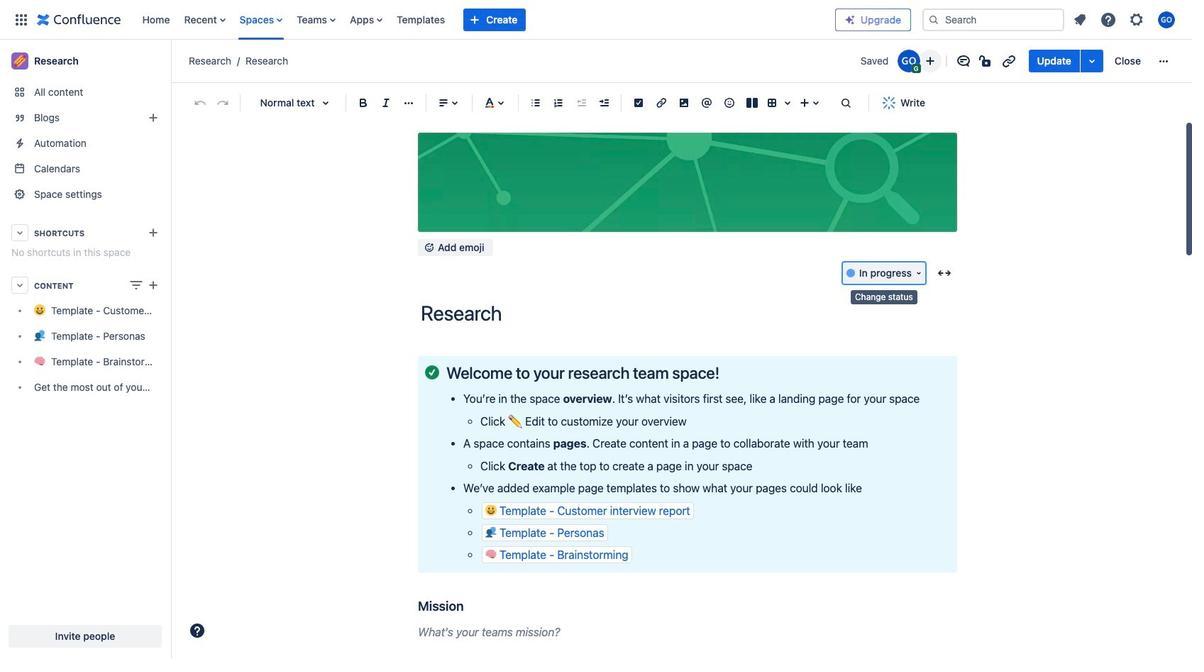 Task type: describe. For each thing, give the bounding box(es) containing it.
:busts_in_silhouette: image
[[485, 527, 497, 538]]

invite to edit image
[[921, 53, 938, 70]]

list formating group
[[524, 92, 615, 114]]

table size image
[[779, 94, 796, 111]]

collapse sidebar image
[[155, 47, 186, 75]]

copy link image
[[1000, 53, 1017, 70]]

more formatting image
[[400, 94, 417, 111]]

premium image
[[844, 14, 856, 25]]

Search field
[[923, 8, 1064, 31]]

action item [] image
[[630, 94, 647, 111]]

add shortcut image
[[145, 224, 162, 241]]

text formatting group
[[352, 92, 420, 114]]

notification icon image
[[1072, 11, 1089, 28]]

change view image
[[128, 277, 145, 294]]

space element
[[0, 40, 170, 659]]

:brain: image
[[485, 549, 497, 560]]

your profile and preferences image
[[1158, 11, 1175, 28]]

:busts_in_silhouette: image
[[485, 527, 497, 538]]

comment icon image
[[955, 53, 972, 70]]

bullet list ⌘⇧8 image
[[527, 94, 544, 111]]

help icon image
[[1100, 11, 1117, 28]]

search image
[[928, 14, 940, 25]]

table ⇧⌥t image
[[764, 94, 781, 111]]

appswitcher icon image
[[13, 11, 30, 28]]



Task type: locate. For each thing, give the bounding box(es) containing it.
banner
[[0, 0, 1192, 40]]

bold ⌘b image
[[355, 94, 372, 111]]

global element
[[9, 0, 835, 39]]

tree
[[6, 298, 165, 400]]

numbered list ⌘⇧7 image
[[550, 94, 567, 111]]

:brain: image
[[485, 549, 497, 560]]

align left image
[[435, 94, 452, 111]]

Give this page a title text field
[[421, 302, 957, 325]]

None search field
[[923, 8, 1064, 31]]

layouts image
[[744, 94, 761, 111]]

add image, video, or file image
[[676, 94, 693, 111]]

create image
[[145, 277, 162, 294]]

adjust update settings image
[[1083, 53, 1101, 70]]

tree inside space element
[[6, 298, 165, 400]]

:check_mark: image
[[425, 366, 439, 380]]

indent tab image
[[595, 94, 612, 111]]

0 horizontal spatial list
[[135, 0, 835, 39]]

make page full-width image
[[936, 265, 953, 282]]

list
[[135, 0, 835, 39], [1067, 7, 1184, 32]]

:grinning: image
[[485, 504, 497, 516], [485, 504, 497, 516]]

group
[[1029, 50, 1150, 72]]

tooltip
[[851, 290, 917, 304]]

create a blog image
[[145, 109, 162, 126]]

1 horizontal spatial list
[[1067, 7, 1184, 32]]

link ⌘k image
[[653, 94, 670, 111]]

Main content area, start typing to enter text. text field
[[418, 356, 957, 659]]

emoji : image
[[721, 94, 738, 111]]

list for premium icon at the top right of page
[[1067, 7, 1184, 32]]

list for appswitcher icon
[[135, 0, 835, 39]]

mention @ image
[[698, 94, 715, 111]]

confluence image
[[37, 11, 121, 28], [37, 11, 121, 28]]

italic ⌘i image
[[378, 94, 395, 111]]

no restrictions image
[[978, 53, 995, 70]]

settings icon image
[[1128, 11, 1145, 28]]

more image
[[1155, 53, 1172, 70]]

find and replace image
[[837, 94, 854, 111]]



Task type: vqa. For each thing, say whether or not it's contained in the screenshot.
show
no



